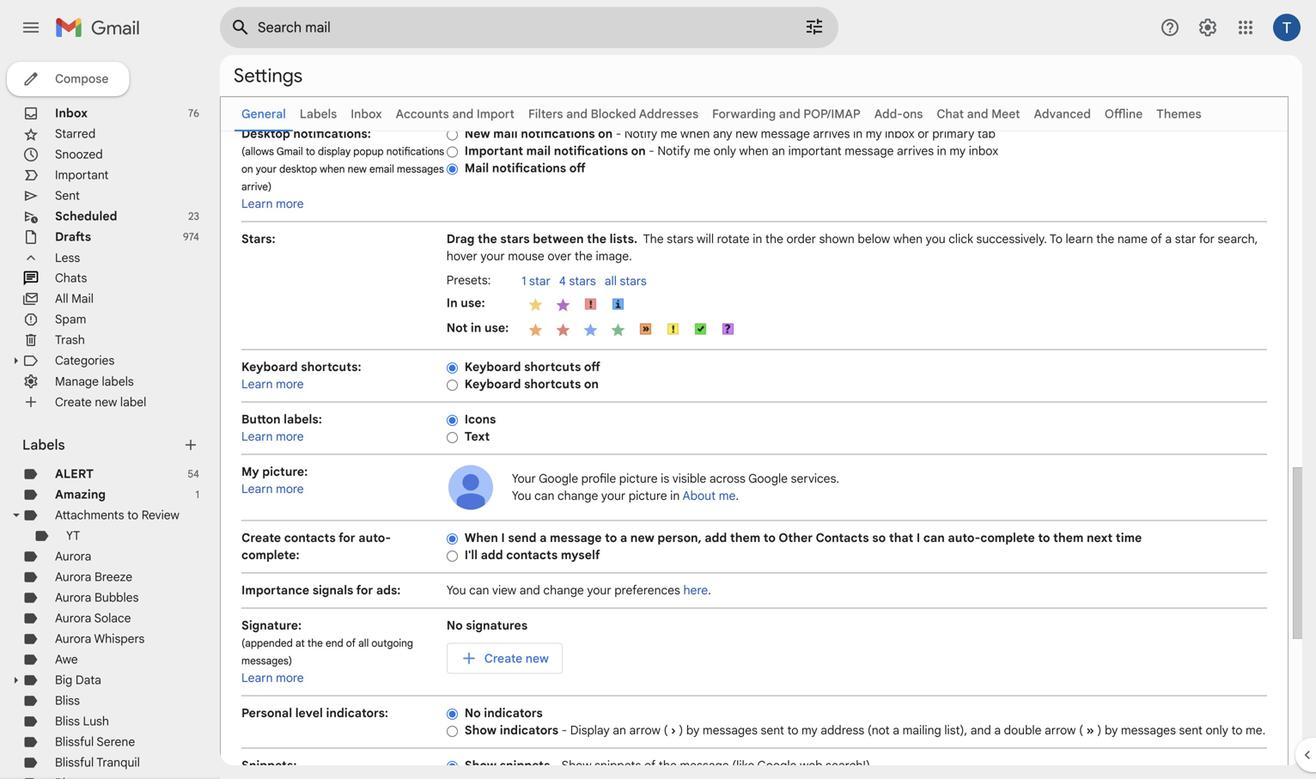 Task type: vqa. For each thing, say whether or not it's contained in the screenshot.
the Refresh icon at top
no



Task type: locate. For each thing, give the bounding box(es) containing it.
. inside your google profile picture is visible across google services. you can change your picture in about me .
[[736, 488, 739, 503]]

and
[[452, 107, 474, 122], [566, 107, 588, 122], [779, 107, 800, 122], [967, 107, 988, 122], [520, 583, 540, 598], [971, 723, 991, 738]]

keyboard for keyboard shortcuts on
[[465, 377, 521, 392]]

0 vertical spatial mail
[[493, 126, 518, 141]]

for inside the stars will rotate in the order shown below when you click successively. to learn the name of a star for search, hover your mouse over the image.
[[1199, 232, 1215, 247]]

0 vertical spatial star
[[1175, 232, 1196, 247]]

0 vertical spatial of
[[1151, 232, 1162, 247]]

add right person,
[[705, 531, 727, 546]]

1 horizontal spatial my
[[866, 126, 882, 141]]

new inside the manage labels create new label
[[95, 395, 117, 410]]

1 down mouse
[[522, 274, 526, 289]]

sent left address
[[761, 723, 784, 738]]

inbox link up starred at left top
[[55, 106, 88, 121]]

0 vertical spatial contacts
[[284, 531, 336, 546]]

in down primary on the top
[[937, 143, 947, 159]]

2 blissful from the top
[[55, 755, 94, 770]]

arrives down or
[[897, 143, 934, 159]]

i'll add contacts myself
[[465, 548, 600, 563]]

learn inside keyboard shortcuts: learn more
[[241, 377, 273, 392]]

2 aurora from the top
[[55, 570, 91, 585]]

2 horizontal spatial create
[[484, 651, 523, 666]]

labels inside navigation
[[22, 436, 65, 454]]

1 snippets from the left
[[500, 758, 550, 773]]

messages
[[397, 163, 444, 176], [703, 723, 758, 738], [1121, 723, 1176, 738]]

in inside your google profile picture is visible across google services. you can change your picture in about me .
[[670, 488, 680, 503]]

mail
[[465, 161, 489, 176], [71, 291, 94, 306]]

and for filters
[[566, 107, 588, 122]]

1 horizontal spatial you
[[512, 488, 531, 503]]

in inside the stars will rotate in the order shown below when you click successively. to learn the name of a star for search, hover your mouse over the image.
[[753, 232, 762, 247]]

breeze
[[95, 570, 132, 585]]

learn inside the my picture: learn more
[[241, 482, 273, 497]]

0 horizontal spatial snippets
[[500, 758, 550, 773]]

2 learn from the top
[[241, 377, 273, 392]]

0 horizontal spatial no
[[447, 618, 463, 633]]

to inside the desktop notifications: (allows gmail to display popup notifications on your desktop when new email messages arrive) learn more
[[306, 145, 315, 158]]

shortcuts for off
[[524, 360, 581, 375]]

mail up mail notifications off
[[526, 143, 551, 159]]

an
[[772, 143, 785, 159], [613, 723, 626, 738]]

show right show indicators option
[[465, 723, 497, 738]]

3 more from the top
[[276, 429, 304, 444]]

0 vertical spatial off
[[569, 161, 586, 176]]

more inside button labels: learn more
[[276, 429, 304, 444]]

to right 'gmail'
[[306, 145, 315, 158]]

of for show snippets - show snippets of the message (like google web search!).
[[644, 758, 656, 773]]

by right ›
[[686, 723, 700, 738]]

No indicators radio
[[447, 708, 458, 721]]

my down add-
[[866, 126, 882, 141]]

mail right all
[[71, 291, 94, 306]]

2 ) from the left
[[1097, 723, 1102, 738]]

forwarding
[[712, 107, 776, 122]]

bliss down bliss link
[[55, 714, 80, 729]]

) right ›
[[679, 723, 683, 738]]

1 vertical spatial shortcuts
[[524, 377, 581, 392]]

1 vertical spatial 1
[[195, 488, 199, 501]]

0 vertical spatial shortcuts
[[524, 360, 581, 375]]

popup
[[353, 145, 384, 158]]

in
[[853, 126, 863, 141], [937, 143, 947, 159], [753, 232, 762, 247], [471, 320, 481, 335], [670, 488, 680, 503]]

add-
[[874, 107, 903, 122]]

messages left mail notifications off option
[[397, 163, 444, 176]]

new down forwarding
[[736, 126, 758, 141]]

. down across
[[736, 488, 739, 503]]

1 horizontal spatial 1
[[522, 274, 526, 289]]

important inside "labels" navigation
[[55, 168, 109, 183]]

aurora breeze
[[55, 570, 132, 585]]

notify
[[624, 126, 657, 141], [658, 143, 691, 159]]

main menu image
[[21, 17, 41, 38]]

me down new mail notifications on - notify me when any new message arrives in my inbox or primary tab
[[694, 143, 710, 159]]

0 horizontal spatial 1
[[195, 488, 199, 501]]

1 horizontal spatial contacts
[[506, 548, 558, 563]]

1 arrow from the left
[[629, 723, 661, 738]]

and right filters
[[566, 107, 588, 122]]

important link
[[55, 168, 109, 183]]

person,
[[658, 531, 702, 546]]

aurora for aurora solace
[[55, 611, 91, 626]]

me for only
[[694, 143, 710, 159]]

new inside button
[[526, 651, 549, 666]]

can left view
[[469, 583, 489, 598]]

add down when
[[481, 548, 503, 563]]

create new
[[484, 651, 549, 666]]

Important mail notifications on radio
[[447, 145, 458, 158]]

change inside your google profile picture is visible across google services. you can change your picture in about me .
[[558, 488, 598, 503]]

1 auto- from the left
[[358, 531, 391, 546]]

1 more from the top
[[276, 196, 304, 211]]

keyboard inside keyboard shortcuts: learn more
[[241, 360, 298, 375]]

awe
[[55, 652, 78, 667]]

2 horizontal spatial for
[[1199, 232, 1215, 247]]

when i send a message to a new person, add them to other contacts so that i can auto-complete to them next time
[[465, 531, 1142, 546]]

inbox link up popup
[[351, 107, 382, 122]]

when
[[680, 126, 710, 141], [739, 143, 769, 159], [320, 163, 345, 176], [893, 232, 923, 247]]

stars left will
[[667, 232, 694, 247]]

bliss lush link
[[55, 714, 109, 729]]

outgoing
[[371, 637, 413, 650]]

for left ads:
[[356, 583, 373, 598]]

1 vertical spatial indicators
[[500, 723, 559, 738]]

more down the messages)
[[276, 671, 304, 686]]

Keyboard shortcuts off radio
[[447, 362, 458, 374]]

button
[[241, 412, 281, 427]]

them left other at the right
[[730, 531, 761, 546]]

my for (not
[[802, 723, 818, 738]]

learn more link for button
[[241, 429, 304, 444]]

1 ( from the left
[[664, 723, 668, 738]]

arrives down pop/imap
[[813, 126, 850, 141]]

aurora down "aurora" link
[[55, 570, 91, 585]]

labels:
[[284, 412, 322, 427]]

inbox for rightmost inbox link
[[351, 107, 382, 122]]

learn more link for my
[[241, 482, 304, 497]]

an right display
[[613, 723, 626, 738]]

create new button
[[447, 643, 563, 674]]

any
[[713, 126, 732, 141]]

display
[[570, 723, 610, 738]]

blissful tranquil
[[55, 755, 140, 770]]

more down the labels:
[[276, 429, 304, 444]]

create inside button
[[484, 651, 523, 666]]

0 vertical spatial change
[[558, 488, 598, 503]]

.
[[736, 488, 739, 503], [708, 583, 711, 598]]

1 horizontal spatial can
[[534, 488, 555, 503]]

name
[[1118, 232, 1148, 247]]

1 sent from the left
[[761, 723, 784, 738]]

0 horizontal spatial i
[[501, 531, 505, 546]]

signature:
[[241, 618, 302, 633]]

2 vertical spatial of
[[644, 758, 656, 773]]

general link
[[241, 107, 286, 122]]

4 more from the top
[[276, 482, 304, 497]]

1 shortcuts from the top
[[524, 360, 581, 375]]

in down visible
[[670, 488, 680, 503]]

picture left is
[[619, 471, 658, 486]]

when inside the desktop notifications: (allows gmail to display popup notifications on your desktop when new email messages arrive) learn more
[[320, 163, 345, 176]]

in right not
[[471, 320, 481, 335]]

general
[[241, 107, 286, 122]]

1 vertical spatial labels
[[22, 436, 65, 454]]

order
[[787, 232, 816, 247]]

scheduled
[[55, 209, 117, 224]]

when down display on the top of page
[[320, 163, 345, 176]]

5 more from the top
[[276, 671, 304, 686]]

contacts inside create contacts for auto- complete:
[[284, 531, 336, 546]]

auto- right that
[[948, 531, 981, 546]]

show for show indicators
[[465, 723, 497, 738]]

0 horizontal spatial by
[[686, 723, 700, 738]]

your down (allows
[[256, 163, 277, 176]]

3 learn from the top
[[241, 429, 273, 444]]

message
[[761, 126, 810, 141], [845, 143, 894, 159], [550, 531, 602, 546], [680, 758, 729, 773]]

important
[[465, 143, 523, 159], [55, 168, 109, 183]]

1 aurora from the top
[[55, 549, 91, 564]]

2 shortcuts from the top
[[524, 377, 581, 392]]

(
[[664, 723, 668, 738], [1079, 723, 1083, 738]]

labels up notifications:
[[300, 107, 337, 122]]

on inside the desktop notifications: (allows gmail to display popup notifications on your desktop when new email messages arrive) learn more
[[241, 163, 253, 176]]

mail for important
[[526, 143, 551, 159]]

create up complete:
[[241, 531, 281, 546]]

learn
[[1066, 232, 1093, 247]]

serene
[[97, 735, 135, 750]]

. right preferences
[[708, 583, 711, 598]]

bliss for bliss lush
[[55, 714, 80, 729]]

for inside create contacts for auto- complete:
[[339, 531, 355, 546]]

on up arrive) at the left
[[241, 163, 253, 176]]

0 vertical spatial for
[[1199, 232, 1215, 247]]

0 horizontal spatial only
[[714, 143, 736, 159]]

big data link
[[55, 673, 101, 688]]

0 horizontal spatial you
[[447, 583, 466, 598]]

3 learn more link from the top
[[241, 429, 304, 444]]

lush
[[83, 714, 109, 729]]

inbox down add-ons link
[[885, 126, 915, 141]]

aurora for aurora bubbles
[[55, 590, 91, 605]]

new down popup
[[348, 163, 367, 176]]

learn inside the desktop notifications: (allows gmail to display popup notifications on your desktop when new email messages arrive) learn more
[[241, 196, 273, 211]]

4 aurora from the top
[[55, 611, 91, 626]]

show right show snippets option
[[465, 758, 497, 773]]

forwarding and pop/imap
[[712, 107, 861, 122]]

aurora
[[55, 549, 91, 564], [55, 570, 91, 585], [55, 590, 91, 605], [55, 611, 91, 626], [55, 631, 91, 647]]

›
[[671, 723, 676, 738]]

1 horizontal spatial mail
[[526, 143, 551, 159]]

0 horizontal spatial them
[[730, 531, 761, 546]]

0 vertical spatial arrives
[[813, 126, 850, 141]]

blissful for blissful serene
[[55, 735, 94, 750]]

gmail image
[[55, 10, 149, 45]]

1 vertical spatial mail
[[71, 291, 94, 306]]

1 horizontal spatial labels
[[300, 107, 337, 122]]

0 horizontal spatial auto-
[[358, 531, 391, 546]]

arrow left » on the bottom of page
[[1045, 723, 1076, 738]]

1 for 1 star 4 stars all stars
[[522, 274, 526, 289]]

indicators down create new
[[484, 706, 543, 721]]

show
[[465, 723, 497, 738], [465, 758, 497, 773], [562, 758, 592, 773]]

create inside create contacts for auto- complete:
[[241, 531, 281, 546]]

0 horizontal spatial (
[[664, 723, 668, 738]]

0 vertical spatial notify
[[624, 126, 657, 141]]

mail inside "labels" navigation
[[71, 291, 94, 306]]

2 horizontal spatial of
[[1151, 232, 1162, 247]]

learn more link for keyboard
[[241, 377, 304, 392]]

learn for my
[[241, 482, 273, 497]]

1 star link
[[522, 274, 559, 290]]

more inside keyboard shortcuts: learn more
[[276, 377, 304, 392]]

learn inside button labels: learn more
[[241, 429, 273, 444]]

important for important mail notifications on - notify me only when an important message arrives in my inbox
[[465, 143, 523, 159]]

show indicators - display an arrow ( › ) by messages sent to my address (not a mailing list), and a double arrow ( » ) by messages sent only to me.
[[465, 723, 1266, 738]]

2 vertical spatial me
[[719, 488, 736, 503]]

0 horizontal spatial star
[[529, 274, 551, 289]]

4 stars link
[[559, 274, 605, 290]]

keyboard for keyboard shortcuts off
[[465, 360, 521, 375]]

stars down image.
[[620, 274, 647, 289]]

1 horizontal spatial i
[[917, 531, 920, 546]]

of inside signature: (appended at the end of all outgoing messages) learn more
[[346, 637, 356, 650]]

chat and meet link
[[937, 107, 1020, 122]]

attachments
[[55, 508, 124, 523]]

0 horizontal spatial sent
[[761, 723, 784, 738]]

only left me. at the right bottom
[[1206, 723, 1228, 738]]

1 horizontal spatial snippets
[[595, 758, 641, 773]]

a right (not
[[893, 723, 900, 738]]

aurora up aurora solace
[[55, 590, 91, 605]]

1 horizontal spatial arrow
[[1045, 723, 1076, 738]]

0 horizontal spatial messages
[[397, 163, 444, 176]]

4 learn more link from the top
[[241, 482, 304, 497]]

1 vertical spatial mail
[[526, 143, 551, 159]]

here link
[[683, 583, 708, 598]]

0 vertical spatial blissful
[[55, 735, 94, 750]]

0 horizontal spatial arrow
[[629, 723, 661, 738]]

view
[[492, 583, 516, 598]]

Show indicators radio
[[447, 725, 458, 738]]

myself
[[561, 548, 600, 563]]

2 i from the left
[[917, 531, 920, 546]]

1 horizontal spatial me
[[694, 143, 710, 159]]

indicators down no indicators
[[500, 723, 559, 738]]

more for picture:
[[276, 482, 304, 497]]

0 horizontal spatial an
[[613, 723, 626, 738]]

important down 'snoozed' link
[[55, 168, 109, 183]]

the
[[478, 232, 497, 247], [587, 232, 607, 247], [765, 232, 784, 247], [1096, 232, 1115, 247], [575, 249, 593, 264], [307, 637, 323, 650], [659, 758, 677, 773]]

aurora down aurora bubbles link
[[55, 611, 91, 626]]

1 vertical spatial me
[[694, 143, 710, 159]]

to inside "labels" navigation
[[127, 508, 138, 523]]

inbox inside "labels" navigation
[[55, 106, 88, 121]]

0 vertical spatial my
[[866, 126, 882, 141]]

about
[[683, 488, 716, 503]]

1 vertical spatial an
[[613, 723, 626, 738]]

data
[[75, 673, 101, 688]]

rotate
[[717, 232, 750, 247]]

filters
[[528, 107, 563, 122]]

1 horizontal spatial star
[[1175, 232, 1196, 247]]

snippets down no indicators
[[500, 758, 550, 773]]

shortcuts down keyboard shortcuts off in the left of the page
[[524, 377, 581, 392]]

more inside the desktop notifications: (allows gmail to display popup notifications on your desktop when new email messages arrive) learn more
[[276, 196, 304, 211]]

1 horizontal spatial .
[[736, 488, 739, 503]]

your inside your google profile picture is visible across google services. you can change your picture in about me .
[[601, 488, 626, 503]]

1 vertical spatial only
[[1206, 723, 1228, 738]]

0 vertical spatial no
[[447, 618, 463, 633]]

arrow left ›
[[629, 723, 661, 738]]

drag
[[447, 232, 475, 247]]

Text radio
[[447, 431, 458, 444]]

forwarding and pop/imap link
[[712, 107, 861, 122]]

learn down my
[[241, 482, 273, 497]]

snoozed
[[55, 147, 103, 162]]

2 learn more link from the top
[[241, 377, 304, 392]]

1 horizontal spatial them
[[1053, 531, 1084, 546]]

0 horizontal spatial add
[[481, 548, 503, 563]]

contacts
[[284, 531, 336, 546], [506, 548, 558, 563]]

1 ) from the left
[[679, 723, 683, 738]]

0 horizontal spatial inbox
[[55, 106, 88, 121]]

5 learn from the top
[[241, 671, 273, 686]]

1 vertical spatial for
[[339, 531, 355, 546]]

1 i from the left
[[501, 531, 505, 546]]

indicators for show
[[500, 723, 559, 738]]

snippets down display
[[595, 758, 641, 773]]

1 for 1
[[195, 488, 199, 501]]

keyboard right keyboard shortcuts off option
[[465, 360, 521, 375]]

for for auto-
[[339, 531, 355, 546]]

1 horizontal spatial mail
[[465, 161, 489, 176]]

1 vertical spatial all
[[358, 637, 369, 650]]

filters and blocked addresses link
[[528, 107, 699, 122]]

2 vertical spatial create
[[484, 651, 523, 666]]

0 horizontal spatial mail
[[71, 291, 94, 306]]

blissful down "blissful serene" link
[[55, 755, 94, 770]]

can inside your google profile picture is visible across google services. you can change your picture in about me .
[[534, 488, 555, 503]]

2 more from the top
[[276, 377, 304, 392]]

0 vertical spatial labels
[[300, 107, 337, 122]]

a inside the stars will rotate in the order shown below when you click successively. to learn the name of a star for search, hover your mouse over the image.
[[1165, 232, 1172, 247]]

Search mail text field
[[258, 19, 756, 36]]

1 vertical spatial bliss
[[55, 714, 80, 729]]

can right that
[[923, 531, 945, 546]]

notify for notify me only when an important message arrives in my inbox
[[658, 143, 691, 159]]

bliss lush
[[55, 714, 109, 729]]

1 horizontal spatial important
[[465, 143, 523, 159]]

1 inside "labels" navigation
[[195, 488, 199, 501]]

over
[[548, 249, 572, 264]]

hover
[[447, 249, 478, 264]]

4 learn from the top
[[241, 482, 273, 497]]

0 horizontal spatial can
[[469, 583, 489, 598]]

1 vertical spatial change
[[543, 583, 584, 598]]

importance
[[241, 583, 309, 598]]

and for forwarding
[[779, 107, 800, 122]]

messages right » on the bottom of page
[[1121, 723, 1176, 738]]

profile
[[581, 471, 616, 486]]

keyboard for keyboard shortcuts: learn more
[[241, 360, 298, 375]]

more inside signature: (appended at the end of all outgoing messages) learn more
[[276, 671, 304, 686]]

meet
[[992, 107, 1020, 122]]

more inside the my picture: learn more
[[276, 482, 304, 497]]

me inside your google profile picture is visible across google services. you can change your picture in about me .
[[719, 488, 736, 503]]

learn inside signature: (appended at the end of all outgoing messages) learn more
[[241, 671, 273, 686]]

0 vertical spatial bliss
[[55, 693, 80, 708]]

my for or
[[866, 126, 882, 141]]

a right name on the top right of the page
[[1165, 232, 1172, 247]]

None search field
[[220, 7, 839, 48]]

by right » on the bottom of page
[[1105, 723, 1118, 738]]

1 vertical spatial .
[[708, 583, 711, 598]]

1 horizontal spatial by
[[1105, 723, 1118, 738]]

create inside the manage labels create new label
[[55, 395, 92, 410]]

your google profile picture is visible across google services. you can change your picture in about me .
[[512, 471, 839, 503]]

1 vertical spatial can
[[923, 531, 945, 546]]

contacts
[[816, 531, 869, 546]]

aurora down yt
[[55, 549, 91, 564]]

keyboard
[[241, 360, 298, 375], [465, 360, 521, 375], [465, 377, 521, 392]]

1 star 4 stars all stars
[[522, 274, 647, 289]]

1 vertical spatial notify
[[658, 143, 691, 159]]

my left address
[[802, 723, 818, 738]]

0 vertical spatial inbox
[[885, 126, 915, 141]]

0 vertical spatial .
[[736, 488, 739, 503]]

list),
[[944, 723, 968, 738]]

my down primary on the top
[[950, 143, 966, 159]]

0 horizontal spatial me
[[661, 126, 677, 141]]

0 horizontal spatial for
[[339, 531, 355, 546]]

0 vertical spatial me
[[661, 126, 677, 141]]

important down "new"
[[465, 143, 523, 159]]

) right » on the bottom of page
[[1097, 723, 1102, 738]]

1 learn more link from the top
[[241, 196, 304, 211]]

1 horizontal spatial auto-
[[948, 531, 981, 546]]

create contacts for auto- complete:
[[241, 531, 391, 563]]

1 bliss from the top
[[55, 693, 80, 708]]

keyboard up icons
[[465, 377, 521, 392]]

1 down 54
[[195, 488, 199, 501]]

in right rotate
[[753, 232, 762, 247]]

attachments to review
[[55, 508, 179, 523]]

notifications inside the desktop notifications: (allows gmail to display popup notifications on your desktop when new email messages arrive) learn more
[[386, 145, 444, 158]]

( left » on the bottom of page
[[1079, 723, 1083, 738]]

(not
[[868, 723, 890, 738]]

bliss down big
[[55, 693, 80, 708]]

1 horizontal spatial inbox
[[351, 107, 382, 122]]

ads:
[[376, 583, 401, 598]]

offline
[[1105, 107, 1143, 122]]

1 learn from the top
[[241, 196, 273, 211]]

2 vertical spatial can
[[469, 583, 489, 598]]

new inside the desktop notifications: (allows gmail to display popup notifications on your desktop when new email messages arrive) learn more
[[348, 163, 367, 176]]

3 aurora from the top
[[55, 590, 91, 605]]

your down myself
[[587, 583, 611, 598]]

picture image
[[447, 464, 495, 512]]

i right that
[[917, 531, 920, 546]]

can
[[534, 488, 555, 503], [923, 531, 945, 546], [469, 583, 489, 598]]

the right over
[[575, 249, 593, 264]]

more down desktop
[[276, 196, 304, 211]]

learn up button
[[241, 377, 273, 392]]

learn more link down picture:
[[241, 482, 304, 497]]

no indicators
[[465, 706, 543, 721]]

when
[[465, 531, 498, 546]]

sent
[[761, 723, 784, 738], [1179, 723, 1203, 738]]

chat and meet
[[937, 107, 1020, 122]]

end
[[326, 637, 343, 650]]

email
[[369, 163, 394, 176]]

themes link
[[1157, 107, 1202, 122]]

1 blissful from the top
[[55, 735, 94, 750]]

an left important
[[772, 143, 785, 159]]

Show snippets radio
[[447, 760, 458, 773]]

974
[[183, 231, 199, 244]]

labels up alert link
[[22, 436, 65, 454]]

1 horizontal spatial (
[[1079, 723, 1083, 738]]

1 horizontal spatial an
[[772, 143, 785, 159]]

2 bliss from the top
[[55, 714, 80, 729]]

show for show snippets
[[465, 758, 497, 773]]

learn more link up button
[[241, 377, 304, 392]]

blissful
[[55, 735, 94, 750], [55, 755, 94, 770]]

0 vertical spatial can
[[534, 488, 555, 503]]

your down profile
[[601, 488, 626, 503]]

-
[[616, 126, 621, 141], [649, 143, 654, 159], [562, 723, 567, 738], [553, 758, 559, 773]]

messages inside the desktop notifications: (allows gmail to display popup notifications on your desktop when new email messages arrive) learn more
[[397, 163, 444, 176]]

5 aurora from the top
[[55, 631, 91, 647]]

of inside the stars will rotate in the order shown below when you click successively. to learn the name of a star for search, hover your mouse over the image.
[[1151, 232, 1162, 247]]

2 ( from the left
[[1079, 723, 1083, 738]]

1 horizontal spatial sent
[[1179, 723, 1203, 738]]



Task type: describe. For each thing, give the bounding box(es) containing it.
New mail notifications on radio
[[447, 128, 458, 141]]

solace
[[94, 611, 131, 626]]

the up image.
[[587, 232, 607, 247]]

ons
[[903, 107, 923, 122]]

off for keyboard shortcuts off
[[584, 360, 600, 375]]

1 vertical spatial inbox
[[969, 143, 999, 159]]

less
[[55, 250, 80, 265]]

settings image
[[1198, 17, 1218, 38]]

star inside the stars will rotate in the order shown below when you click successively. to learn the name of a star for search, hover your mouse over the image.
[[1175, 232, 1196, 247]]

aurora breeze link
[[55, 570, 132, 585]]

here
[[683, 583, 708, 598]]

presets:
[[447, 273, 491, 288]]

chat
[[937, 107, 964, 122]]

pop/imap
[[804, 107, 861, 122]]

5 learn more link from the top
[[241, 671, 304, 686]]

gmail
[[276, 145, 303, 158]]

signatures
[[466, 618, 528, 633]]

will
[[697, 232, 714, 247]]

the inside signature: (appended at the end of all outgoing messages) learn more
[[307, 637, 323, 650]]

0 vertical spatial an
[[772, 143, 785, 159]]

important for important
[[55, 168, 109, 183]]

you can view and change your preferences here .
[[447, 583, 711, 598]]

1 vertical spatial picture
[[629, 488, 667, 503]]

0 vertical spatial use:
[[461, 296, 485, 311]]

1 horizontal spatial only
[[1206, 723, 1228, 738]]

bliss link
[[55, 693, 80, 708]]

filters and blocked addresses
[[528, 107, 699, 122]]

1 vertical spatial use:
[[485, 320, 509, 335]]

successively.
[[976, 232, 1047, 247]]

advanced search options image
[[797, 9, 832, 44]]

add-ons
[[874, 107, 923, 122]]

no for no signatures
[[447, 618, 463, 633]]

aurora solace link
[[55, 611, 131, 626]]

important mail notifications on - notify me only when an important message arrives in my inbox
[[465, 143, 999, 159]]

2 sent from the left
[[1179, 723, 1203, 738]]

complete:
[[241, 548, 299, 563]]

When I send a message to a new person, add them to Other Contacts so that I can auto-complete to them next time radio
[[447, 533, 458, 545]]

2 snippets from the left
[[595, 758, 641, 773]]

1 vertical spatial contacts
[[506, 548, 558, 563]]

mail for new
[[493, 126, 518, 141]]

about me link
[[683, 488, 736, 503]]

me for when
[[661, 126, 677, 141]]

google right across
[[748, 471, 788, 486]]

1 horizontal spatial all
[[605, 274, 617, 289]]

create for create contacts for auto- complete:
[[241, 531, 281, 546]]

stars right 4
[[569, 274, 596, 289]]

you inside your google profile picture is visible across google services. you can change your picture in about me .
[[512, 488, 531, 503]]

personal
[[241, 706, 292, 721]]

4
[[559, 274, 566, 289]]

1 vertical spatial my
[[950, 143, 966, 159]]

2 them from the left
[[1053, 531, 1084, 546]]

all mail link
[[55, 291, 94, 306]]

search mail image
[[225, 12, 256, 43]]

label
[[120, 395, 146, 410]]

preferences
[[614, 583, 680, 598]]

1 by from the left
[[686, 723, 700, 738]]

1 horizontal spatial arrives
[[897, 143, 934, 159]]

1 them from the left
[[730, 531, 761, 546]]

google right the (like
[[757, 758, 797, 773]]

create new label link
[[55, 395, 146, 410]]

aurora bubbles link
[[55, 590, 139, 605]]

when inside the stars will rotate in the order shown below when you click successively. to learn the name of a star for search, hover your mouse over the image.
[[893, 232, 923, 247]]

less button
[[0, 247, 206, 268]]

Mail notifications off radio
[[447, 163, 458, 176]]

of for signature: (appended at the end of all outgoing messages) learn more
[[346, 637, 356, 650]]

message left the (like
[[680, 758, 729, 773]]

i'll
[[465, 548, 478, 563]]

on down filters and blocked addresses
[[598, 126, 613, 141]]

show down display
[[562, 758, 592, 773]]

sent
[[55, 188, 80, 203]]

notify for notify me when any new message arrives in my inbox or primary tab
[[624, 126, 657, 141]]

your
[[512, 471, 536, 486]]

more for labels:
[[276, 429, 304, 444]]

other
[[779, 531, 813, 546]]

labels heading
[[22, 436, 182, 454]]

1 vertical spatial you
[[447, 583, 466, 598]]

compose button
[[7, 62, 129, 96]]

and for accounts
[[452, 107, 474, 122]]

learn for keyboard
[[241, 377, 273, 392]]

the
[[643, 232, 664, 247]]

web
[[800, 758, 823, 773]]

I'll add contacts myself radio
[[447, 550, 458, 563]]

icons
[[465, 412, 496, 427]]

aurora for aurora breeze
[[55, 570, 91, 585]]

0 horizontal spatial arrives
[[813, 126, 850, 141]]

labels
[[102, 374, 134, 389]]

aurora bubbles
[[55, 590, 139, 605]]

a left person,
[[620, 531, 627, 546]]

my picture: learn more
[[241, 464, 308, 497]]

2 horizontal spatial can
[[923, 531, 945, 546]]

aurora solace
[[55, 611, 131, 626]]

»
[[1086, 723, 1094, 738]]

create for create new
[[484, 651, 523, 666]]

0 vertical spatial add
[[705, 531, 727, 546]]

button labels: learn more
[[241, 412, 322, 444]]

stars inside the stars will rotate in the order shown below when you click successively. to learn the name of a star for search, hover your mouse over the image.
[[667, 232, 694, 247]]

a left double
[[994, 723, 1001, 738]]

picture:
[[262, 464, 308, 479]]

a up i'll add contacts myself
[[540, 531, 547, 546]]

stars up mouse
[[500, 232, 530, 247]]

off for mail notifications off
[[569, 161, 586, 176]]

2 by from the left
[[1105, 723, 1118, 738]]

to left other at the right
[[764, 531, 776, 546]]

indicators for no
[[484, 706, 543, 721]]

signature: (appended at the end of all outgoing messages) learn more
[[241, 618, 413, 686]]

compose
[[55, 71, 109, 86]]

inbox for the leftmost inbox link
[[55, 106, 88, 121]]

settings
[[234, 64, 303, 88]]

all inside signature: (appended at the end of all outgoing messages) learn more
[[358, 637, 369, 650]]

to left address
[[787, 723, 798, 738]]

click
[[949, 232, 973, 247]]

your inside the desktop notifications: (allows gmail to display popup notifications on your desktop when new email messages arrive) learn more
[[256, 163, 277, 176]]

shortcuts:
[[301, 360, 361, 375]]

1 vertical spatial star
[[529, 274, 551, 289]]

2 arrow from the left
[[1045, 723, 1076, 738]]

2 auto- from the left
[[948, 531, 981, 546]]

blissful serene
[[55, 735, 135, 750]]

Keyboard shortcuts on radio
[[447, 379, 458, 392]]

manage
[[55, 374, 99, 389]]

new left person,
[[630, 531, 654, 546]]

and right view
[[520, 583, 540, 598]]

0 horizontal spatial inbox link
[[55, 106, 88, 121]]

for for ads:
[[356, 583, 373, 598]]

my
[[241, 464, 259, 479]]

stars:
[[241, 232, 275, 247]]

the right drag
[[478, 232, 497, 247]]

blocked
[[591, 107, 636, 122]]

0 vertical spatial mail
[[465, 161, 489, 176]]

2 horizontal spatial messages
[[1121, 723, 1176, 738]]

tab
[[978, 126, 996, 141]]

Icons radio
[[447, 414, 458, 427]]

labels for labels link
[[300, 107, 337, 122]]

drag the stars between the lists.
[[447, 232, 638, 247]]

visible
[[673, 471, 706, 486]]

1 horizontal spatial messages
[[703, 723, 758, 738]]

to
[[1050, 232, 1063, 247]]

spam
[[55, 312, 86, 327]]

76
[[188, 107, 199, 120]]

across
[[710, 471, 746, 486]]

starred
[[55, 126, 96, 141]]

23
[[188, 210, 199, 223]]

aurora for "aurora" link
[[55, 549, 91, 564]]

shown
[[819, 232, 855, 247]]

in
[[447, 296, 458, 311]]

0 horizontal spatial inbox
[[885, 126, 915, 141]]

when left "any"
[[680, 126, 710, 141]]

show snippets - show snippets of the message (like google web search!).
[[465, 758, 873, 773]]

on down blocked
[[631, 143, 646, 159]]

0 horizontal spatial .
[[708, 583, 711, 598]]

bliss for bliss link
[[55, 693, 80, 708]]

0 vertical spatial only
[[714, 143, 736, 159]]

in down pop/imap
[[853, 126, 863, 141]]

more for shortcuts:
[[276, 377, 304, 392]]

drafts
[[55, 229, 91, 244]]

message up myself
[[550, 531, 602, 546]]

your inside the stars will rotate in the order shown below when you click successively. to learn the name of a star for search, hover your mouse over the image.
[[481, 249, 505, 264]]

big
[[55, 673, 72, 688]]

the left order on the right top of the page
[[765, 232, 784, 247]]

on down keyboard shortcuts off in the left of the page
[[584, 377, 599, 392]]

the right the learn
[[1096, 232, 1115, 247]]

message down add-
[[845, 143, 894, 159]]

learn for button
[[241, 429, 273, 444]]

1 horizontal spatial inbox link
[[351, 107, 382, 122]]

blissful tranquil link
[[55, 755, 140, 770]]

to down profile
[[605, 531, 617, 546]]

addresses
[[639, 107, 699, 122]]

add-ons link
[[874, 107, 923, 122]]

(allows
[[241, 145, 274, 158]]

to right complete
[[1038, 531, 1050, 546]]

and right list),
[[971, 723, 991, 738]]

chats
[[55, 271, 87, 286]]

support image
[[1160, 17, 1180, 38]]

to left me. at the right bottom
[[1232, 723, 1243, 738]]

shortcuts for on
[[524, 377, 581, 392]]

services.
[[791, 471, 839, 486]]

big data
[[55, 673, 101, 688]]

google right your
[[539, 471, 578, 486]]

0 vertical spatial picture
[[619, 471, 658, 486]]

auto- inside create contacts for auto- complete:
[[358, 531, 391, 546]]

message down the forwarding and pop/imap
[[761, 126, 810, 141]]

labels navigation
[[0, 55, 220, 779]]

send
[[508, 531, 537, 546]]

when down new mail notifications on - notify me when any new message arrives in my inbox or primary tab
[[739, 143, 769, 159]]

the stars will rotate in the order shown below when you click successively. to learn the name of a star for search, hover your mouse over the image.
[[447, 232, 1258, 264]]

display
[[318, 145, 351, 158]]

the down ›
[[659, 758, 677, 773]]

no for no indicators
[[465, 706, 481, 721]]

and for chat
[[967, 107, 988, 122]]

amazing link
[[55, 487, 106, 502]]

labels for "labels" heading
[[22, 436, 65, 454]]

advanced
[[1034, 107, 1091, 122]]

aurora for aurora whispers
[[55, 631, 91, 647]]

blissful for blissful tranquil
[[55, 755, 94, 770]]

accounts
[[396, 107, 449, 122]]

scheduled link
[[55, 209, 117, 224]]



